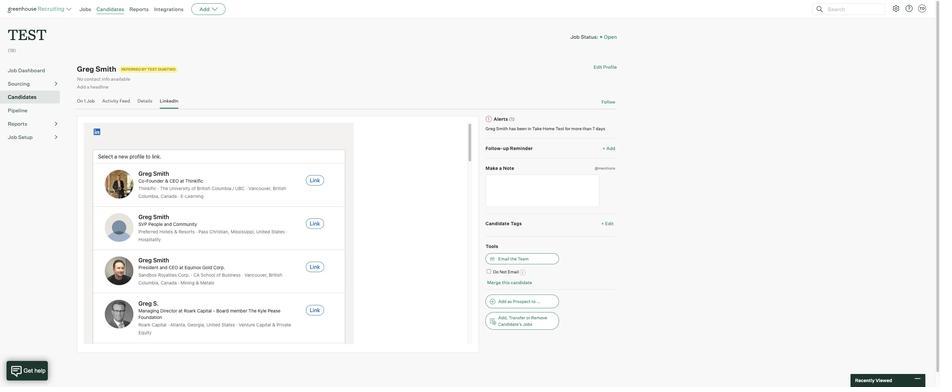 Task type: describe. For each thing, give the bounding box(es) containing it.
on
[[77, 98, 83, 103]]

as
[[508, 299, 512, 304]]

tools
[[486, 243, 499, 249]]

open
[[604, 33, 617, 40]]

referred by test dumtwo
[[121, 67, 176, 72]]

alerts
[[494, 116, 508, 122]]

1 vertical spatial email
[[508, 269, 519, 275]]

+ add
[[603, 146, 616, 151]]

td
[[920, 6, 925, 11]]

no contact info available add a headline
[[77, 76, 130, 90]]

+ for + edit
[[601, 221, 604, 226]]

job for job setup
[[8, 134, 17, 140]]

headline
[[90, 84, 109, 90]]

+ edit link
[[600, 219, 616, 228]]

or
[[527, 315, 531, 320]]

has
[[509, 126, 516, 131]]

info
[[102, 76, 110, 82]]

contact
[[84, 76, 101, 82]]

available
[[111, 76, 130, 82]]

Do Not Email checkbox
[[487, 269, 491, 274]]

add,
[[499, 315, 508, 320]]

more
[[572, 126, 582, 131]]

td button
[[918, 3, 928, 14]]

follow
[[602, 99, 616, 104]]

jobs inside add, transfer or remove candidate's jobs
[[523, 322, 533, 327]]

than
[[583, 126, 592, 131]]

greg smith
[[77, 65, 116, 73]]

smith for greg smith
[[96, 65, 116, 73]]

follow-
[[486, 146, 503, 151]]

job dashboard
[[8, 67, 45, 74]]

viewed
[[876, 378, 893, 383]]

team
[[518, 256, 529, 262]]

1 vertical spatial candidates link
[[8, 93, 57, 101]]

alerts (1)
[[494, 116, 515, 122]]

linkedin link
[[160, 98, 178, 107]]

(1)
[[509, 116, 515, 122]]

merge this candidate link
[[488, 280, 532, 285]]

pipeline
[[8, 107, 27, 114]]

not
[[500, 269, 507, 275]]

integrations
[[154, 6, 184, 12]]

linkedin
[[160, 98, 178, 103]]

feed
[[120, 98, 130, 103]]

7
[[593, 126, 595, 131]]

make
[[486, 165, 498, 171]]

activity feed link
[[102, 98, 130, 107]]

merge
[[488, 280, 501, 285]]

candidate tags
[[486, 221, 522, 226]]

job status:
[[571, 33, 599, 40]]

+ edit
[[601, 221, 614, 226]]

Search text field
[[827, 4, 879, 14]]

email the team
[[499, 256, 529, 262]]

@mentions link
[[595, 165, 616, 171]]

0 horizontal spatial candidates
[[8, 94, 37, 100]]

...
[[537, 299, 541, 304]]

1 vertical spatial test
[[556, 126, 565, 131]]

0 horizontal spatial reports link
[[8, 120, 57, 128]]

no
[[77, 76, 83, 82]]

job setup
[[8, 134, 33, 140]]

add inside button
[[499, 299, 507, 304]]

setup
[[18, 134, 33, 140]]

0 horizontal spatial jobs
[[79, 6, 91, 12]]

tags
[[511, 221, 522, 226]]

job dashboard link
[[8, 66, 57, 74]]

dumtwo
[[158, 67, 176, 72]]

details link
[[138, 98, 152, 107]]

the
[[511, 256, 517, 262]]

0 horizontal spatial edit
[[594, 64, 603, 70]]

add as prospect to ... button
[[486, 295, 559, 308]]

this
[[502, 280, 510, 285]]

edit profile
[[594, 64, 617, 70]]

job for job dashboard
[[8, 67, 17, 74]]

prospect
[[513, 299, 531, 304]]

+ add link
[[603, 145, 616, 152]]



Task type: vqa. For each thing, say whether or not it's contained in the screenshot.
the top +
yes



Task type: locate. For each thing, give the bounding box(es) containing it.
transfer
[[509, 315, 526, 320]]

test left for
[[556, 126, 565, 131]]

+ for + add
[[603, 146, 606, 151]]

0 vertical spatial +
[[603, 146, 606, 151]]

job left the setup
[[8, 134, 17, 140]]

0 horizontal spatial reports
[[8, 121, 27, 127]]

add inside no contact info available add a headline
[[77, 84, 86, 90]]

@mentions
[[595, 166, 616, 171]]

been
[[517, 126, 527, 131]]

0 vertical spatial reports
[[129, 6, 149, 12]]

candidates link right jobs link
[[97, 6, 124, 12]]

reports down the pipeline
[[8, 121, 27, 127]]

candidate
[[511, 280, 532, 285]]

smith down alerts on the right of the page
[[497, 126, 508, 131]]

remove
[[532, 315, 548, 320]]

smith for greg smith has been in take home test for more than 7 days
[[497, 126, 508, 131]]

greg for greg smith has been in take home test for more than 7 days
[[486, 126, 496, 131]]

add
[[200, 6, 210, 12], [77, 84, 86, 90], [607, 146, 616, 151], [499, 299, 507, 304]]

smith up info
[[96, 65, 116, 73]]

add button
[[191, 3, 226, 15]]

1 vertical spatial reports
[[8, 121, 27, 127]]

1 horizontal spatial test
[[556, 126, 565, 131]]

0 horizontal spatial test
[[147, 67, 157, 72]]

candidates link
[[97, 6, 124, 12], [8, 93, 57, 101]]

up
[[503, 146, 509, 151]]

+
[[603, 146, 606, 151], [601, 221, 604, 226]]

candidates right jobs link
[[97, 6, 124, 12]]

0 vertical spatial a
[[87, 84, 89, 90]]

referred
[[121, 67, 141, 72]]

1
[[84, 98, 86, 103]]

greg
[[77, 65, 94, 73], [486, 126, 496, 131]]

add, transfer or remove candidate's jobs
[[499, 315, 548, 327]]

1 vertical spatial edit
[[605, 221, 614, 226]]

a left the 'note'
[[500, 165, 502, 171]]

greg smith has been in take home test for more than 7 days
[[486, 126, 606, 131]]

0 vertical spatial email
[[499, 256, 510, 262]]

0 vertical spatial test
[[147, 67, 157, 72]]

merge this candidate
[[488, 280, 532, 285]]

email right the not
[[508, 269, 519, 275]]

on 1 job
[[77, 98, 95, 103]]

integrations link
[[154, 6, 184, 12]]

email left the
[[499, 256, 510, 262]]

test link
[[8, 18, 47, 45]]

greenhouse recruiting image
[[8, 5, 66, 13]]

1 horizontal spatial candidates
[[97, 6, 124, 12]]

1 horizontal spatial candidates link
[[97, 6, 124, 12]]

test
[[147, 67, 157, 72], [556, 126, 565, 131]]

email inside button
[[499, 256, 510, 262]]

greg down alerts on the right of the page
[[486, 126, 496, 131]]

1 vertical spatial +
[[601, 221, 604, 226]]

days
[[596, 126, 606, 131]]

0 vertical spatial reports link
[[129, 6, 149, 12]]

0 vertical spatial candidates
[[97, 6, 124, 12]]

status:
[[581, 33, 599, 40]]

0 horizontal spatial greg
[[77, 65, 94, 73]]

email
[[499, 256, 510, 262], [508, 269, 519, 275]]

reports
[[129, 6, 149, 12], [8, 121, 27, 127]]

1 vertical spatial greg
[[486, 126, 496, 131]]

1 horizontal spatial smith
[[497, 126, 508, 131]]

reports link up job setup link
[[8, 120, 57, 128]]

sourcing
[[8, 80, 30, 87]]

job
[[571, 33, 580, 40], [8, 67, 17, 74], [87, 98, 95, 103], [8, 134, 17, 140]]

job up sourcing
[[8, 67, 17, 74]]

1 horizontal spatial edit
[[605, 221, 614, 226]]

edit profile link
[[594, 64, 617, 70]]

job left status:
[[571, 33, 580, 40]]

jobs link
[[79, 6, 91, 12]]

note
[[503, 165, 515, 171]]

reports link
[[129, 6, 149, 12], [8, 120, 57, 128]]

a down contact
[[87, 84, 89, 90]]

for
[[565, 126, 571, 131]]

None text field
[[486, 175, 600, 207]]

1 vertical spatial smith
[[497, 126, 508, 131]]

0 vertical spatial greg
[[77, 65, 94, 73]]

recently viewed
[[856, 378, 893, 383]]

email the team button
[[486, 253, 559, 264]]

1 horizontal spatial jobs
[[523, 322, 533, 327]]

0 horizontal spatial a
[[87, 84, 89, 90]]

1 vertical spatial a
[[500, 165, 502, 171]]

edit
[[594, 64, 603, 70], [605, 221, 614, 226]]

add, transfer or remove candidate's jobs button
[[486, 312, 559, 330]]

make a note
[[486, 165, 515, 171]]

dashboard
[[18, 67, 45, 74]]

details
[[138, 98, 152, 103]]

profile
[[604, 64, 617, 70]]

job inside on 1 job link
[[87, 98, 95, 103]]

smith
[[96, 65, 116, 73], [497, 126, 508, 131]]

1 horizontal spatial reports
[[129, 6, 149, 12]]

a
[[87, 84, 89, 90], [500, 165, 502, 171]]

to
[[532, 299, 536, 304]]

sourcing link
[[8, 80, 57, 88]]

td button
[[919, 5, 927, 12]]

1 horizontal spatial reports link
[[129, 6, 149, 12]]

0 horizontal spatial candidates link
[[8, 93, 57, 101]]

job right 1
[[87, 98, 95, 103]]

reminder
[[510, 146, 533, 151]]

activity feed
[[102, 98, 130, 103]]

1 horizontal spatial a
[[500, 165, 502, 171]]

1 vertical spatial candidates
[[8, 94, 37, 100]]

greg up "no"
[[77, 65, 94, 73]]

reports link left integrations
[[129, 6, 149, 12]]

0 horizontal spatial smith
[[96, 65, 116, 73]]

candidates link up pipeline link
[[8, 93, 57, 101]]

a inside no contact info available add a headline
[[87, 84, 89, 90]]

job inside job setup link
[[8, 134, 17, 140]]

configure image
[[893, 5, 901, 12]]

do
[[493, 269, 499, 275]]

by
[[142, 67, 147, 72]]

test right "by"
[[147, 67, 157, 72]]

reports left integrations
[[129, 6, 149, 12]]

+ inside + add link
[[603, 146, 606, 151]]

on 1 job link
[[77, 98, 95, 107]]

recently
[[856, 378, 875, 383]]

job setup link
[[8, 133, 57, 141]]

follow link
[[602, 99, 616, 105]]

activity
[[102, 98, 119, 103]]

1 vertical spatial reports link
[[8, 120, 57, 128]]

in
[[528, 126, 532, 131]]

0 vertical spatial smith
[[96, 65, 116, 73]]

candidates down sourcing
[[8, 94, 37, 100]]

candidate
[[486, 221, 510, 226]]

0 vertical spatial edit
[[594, 64, 603, 70]]

greg for greg smith
[[77, 65, 94, 73]]

(19)
[[8, 48, 16, 53]]

0 vertical spatial jobs
[[79, 6, 91, 12]]

job for job status:
[[571, 33, 580, 40]]

take
[[533, 126, 542, 131]]

add as prospect to ...
[[499, 299, 541, 304]]

1 horizontal spatial greg
[[486, 126, 496, 131]]

candidate's
[[499, 322, 522, 327]]

home
[[543, 126, 555, 131]]

pipeline link
[[8, 107, 57, 114]]

0 vertical spatial candidates link
[[97, 6, 124, 12]]

1 vertical spatial jobs
[[523, 322, 533, 327]]

job inside job dashboard link
[[8, 67, 17, 74]]

do not email
[[493, 269, 519, 275]]

add inside popup button
[[200, 6, 210, 12]]



